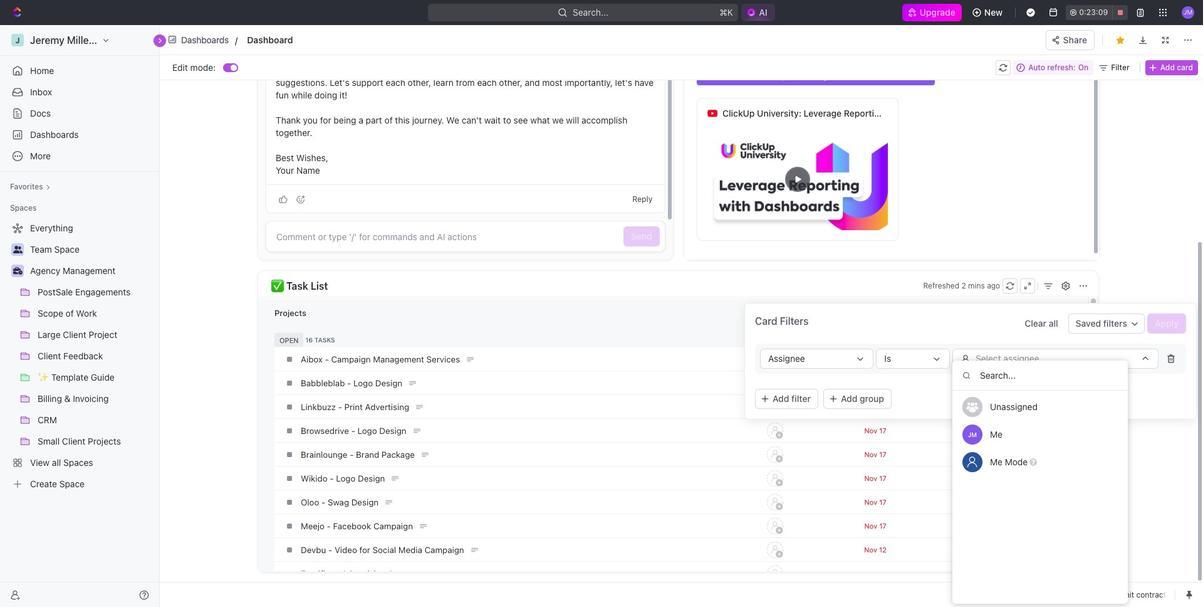 Task type: locate. For each thing, give the bounding box(es) containing it.
inbox
[[30, 87, 52, 97]]

other, down hesitate
[[499, 77, 523, 88]]

filter
[[792, 393, 811, 404]]

me
[[991, 429, 1003, 440], [991, 457, 1003, 467]]

share
[[1064, 34, 1088, 45]]

dashboards down docs
[[30, 129, 79, 140]]

dashboards right with
[[908, 108, 957, 119]]

add inside 'button'
[[773, 393, 790, 404]]

clickup logo image
[[1142, 30, 1198, 41]]

to
[[725, 70, 735, 81]]

✅ task list
[[272, 280, 328, 292]]

select assignee
[[976, 353, 1040, 364]]

add for add filter
[[773, 393, 790, 404]]

mode
[[1006, 457, 1029, 467]]

add left card
[[1161, 62, 1176, 72]]

matters
[[368, 65, 399, 75]]

add left group
[[842, 393, 858, 404]]

1 horizontal spatial other,
[[499, 77, 523, 88]]

me left mode
[[991, 457, 1003, 467]]

0 horizontal spatial and
[[525, 77, 540, 88]]

2 vertical spatial dashboards
[[30, 129, 79, 140]]

this inside remember, every idea matters in this project. so, don't hesitate to share your thoughts and suggestions. let's support each other, learn from each other, and most importantly, let's have fun while doing it!
[[411, 65, 426, 75]]

0 vertical spatial me
[[991, 429, 1003, 440]]

best wishes, your name
[[276, 152, 328, 176]]

1 horizontal spatial management
[[800, 70, 855, 81]]

fun
[[276, 90, 289, 100]]

with
[[888, 108, 905, 119]]

ago
[[988, 281, 1001, 290]]

2 me from the top
[[991, 457, 1003, 467]]

favorites button
[[5, 179, 56, 194]]

dashboards link
[[165, 31, 233, 49], [5, 125, 154, 145]]

0 horizontal spatial to
[[503, 115, 512, 125]]

sidebar navigation
[[0, 25, 160, 607]]

select
[[976, 353, 1002, 364]]

me mode
[[991, 457, 1029, 467]]

0 horizontal spatial this
[[395, 115, 410, 125]]

dashboards up mode:
[[181, 34, 229, 45]]

dashboards link up mode:
[[165, 31, 233, 49]]

a
[[359, 115, 364, 125]]

accomplish
[[582, 115, 628, 125]]

can't
[[462, 115, 482, 125]]

clickup
[[723, 108, 755, 119]]

1 vertical spatial to
[[503, 115, 512, 125]]

spaces
[[10, 203, 37, 213]]

add inside button
[[1161, 62, 1176, 72]]

task
[[287, 280, 308, 292]]

1 each from the left
[[386, 77, 406, 88]]

management up "leverage"
[[800, 70, 855, 81]]

edit
[[172, 62, 188, 72]]

card
[[1178, 62, 1194, 72]]

1 me from the top
[[991, 429, 1003, 440]]

add for add group
[[842, 393, 858, 404]]

wait
[[485, 115, 501, 125]]

guide
[[905, 70, 929, 81]]

journey.
[[412, 115, 444, 125]]

saved
[[1076, 318, 1102, 329]]

0 vertical spatial dashboards
[[181, 34, 229, 45]]

reply button
[[628, 192, 658, 207]]

1 vertical spatial this
[[395, 115, 410, 125]]

clickup university: leverage reporting with dashboards link
[[723, 98, 957, 129]]

most
[[543, 77, 563, 88]]

me for me
[[991, 429, 1003, 440]]

1 horizontal spatial to
[[535, 65, 543, 75]]

see
[[514, 115, 528, 125]]

0 vertical spatial dashboards link
[[165, 31, 233, 49]]

me right jm
[[991, 429, 1003, 440]]

2 horizontal spatial dashboards
[[908, 108, 957, 119]]

other, down in
[[408, 77, 431, 88]]

add
[[1161, 62, 1176, 72], [773, 393, 790, 404], [842, 393, 858, 404]]

0 horizontal spatial dashboards link
[[5, 125, 154, 145]]

build
[[737, 70, 758, 81]]

add inside button
[[842, 393, 858, 404]]

saved filters button
[[1069, 314, 1146, 334]]

management inside agency management link
[[63, 265, 116, 276]]

apply
[[1156, 318, 1180, 329]]

this right in
[[411, 65, 426, 75]]

and left 'most'
[[525, 77, 540, 88]]

13,
[[1058, 30, 1069, 40]]

learn
[[434, 77, 454, 88]]

hesitate
[[500, 65, 533, 75]]

1 horizontal spatial this
[[411, 65, 426, 75]]

and up have on the right
[[629, 65, 644, 75]]

agency
[[30, 265, 60, 276]]

from
[[456, 77, 475, 88]]

0 horizontal spatial each
[[386, 77, 406, 88]]

reporting
[[845, 108, 885, 119]]

to left share
[[535, 65, 543, 75]]

2 other, from the left
[[499, 77, 523, 88]]

0 vertical spatial and
[[629, 65, 644, 75]]

1 horizontal spatial each
[[477, 77, 497, 88]]

1 horizontal spatial dashboards
[[181, 34, 229, 45]]

add card button
[[1146, 60, 1199, 75]]

me for me mode
[[991, 457, 1003, 467]]

projects
[[275, 308, 307, 318]]

None text field
[[247, 32, 596, 48]]

at
[[1093, 30, 1101, 40]]

docs link
[[5, 103, 154, 124]]

0 vertical spatial to
[[535, 65, 543, 75]]

share button
[[1046, 30, 1095, 50]]

let's
[[616, 77, 633, 88]]

to inside remember, every idea matters in this project. so, don't hesitate to share your thoughts and suggestions. let's support each other, learn from each other, and most importantly, let's have fun while doing it!
[[535, 65, 543, 75]]

1 vertical spatial and
[[525, 77, 540, 88]]

to left see
[[503, 115, 512, 125]]

this right of
[[395, 115, 410, 125]]

home link
[[5, 61, 154, 81]]

add left the filter
[[773, 393, 790, 404]]

0 horizontal spatial other,
[[408, 77, 431, 88]]

dashboards link down docs link on the left of page
[[5, 125, 154, 145]]

part
[[366, 115, 382, 125]]

1 vertical spatial management
[[63, 265, 116, 276]]

unassigned
[[991, 401, 1038, 412]]

0 vertical spatial this
[[411, 65, 426, 75]]

this
[[411, 65, 426, 75], [395, 115, 410, 125]]

group
[[860, 393, 885, 404]]

1 vertical spatial dashboards link
[[5, 125, 154, 145]]

assignee
[[1004, 353, 1040, 364]]

every
[[324, 65, 346, 75]]

0 horizontal spatial add
[[773, 393, 790, 404]]

add group
[[842, 393, 885, 404]]

each down don't
[[477, 77, 497, 88]]

home
[[30, 65, 54, 76]]

of
[[385, 115, 393, 125]]

1 horizontal spatial add
[[842, 393, 858, 404]]

dashboards inside sidebar navigation
[[30, 129, 79, 140]]

in
[[402, 65, 409, 75]]

1 vertical spatial me
[[991, 457, 1003, 467]]

edit mode:
[[172, 62, 216, 72]]

clear all button
[[1018, 314, 1066, 334]]

suggestions.
[[276, 77, 328, 88]]

refresh:
[[1048, 62, 1076, 72]]

2 horizontal spatial add
[[1161, 62, 1176, 72]]

0 horizontal spatial dashboards
[[30, 129, 79, 140]]

0 horizontal spatial management
[[63, 265, 116, 276]]

best
[[276, 152, 294, 163]]

2
[[962, 281, 967, 290]]

management right agency
[[63, 265, 116, 276]]

thank you for being a part of this journey. we can't wait to see what we will accomplish together.
[[276, 115, 630, 138]]

management
[[800, 70, 855, 81], [63, 265, 116, 276]]

this inside thank you for being a part of this journey. we can't wait to see what we will accomplish together.
[[395, 115, 410, 125]]

each down in
[[386, 77, 406, 88]]

1 vertical spatial dashboards
[[908, 108, 957, 119]]

we
[[447, 115, 460, 125]]



Task type: vqa. For each thing, say whether or not it's contained in the screenshot.
the Thank you for being a part of this journey. We can't wait to see what we will accomplish together.
yes



Task type: describe. For each thing, give the bounding box(es) containing it.
together.
[[276, 127, 313, 138]]

doing
[[315, 90, 337, 100]]

dec
[[1041, 30, 1056, 40]]

what
[[531, 115, 550, 125]]

✅
[[272, 280, 284, 292]]

mins
[[969, 281, 986, 290]]

1 horizontal spatial and
[[629, 65, 644, 75]]

1 other, from the left
[[408, 77, 431, 88]]

project
[[769, 70, 798, 81]]

dec 13, 2023 at 1:07 pm
[[1041, 30, 1133, 40]]

✅ task list button
[[271, 277, 920, 295]]

search...
[[573, 7, 609, 18]]

auto refresh: on
[[1029, 62, 1089, 72]]

favorites
[[10, 182, 43, 191]]

business time image
[[13, 267, 22, 275]]

send
[[631, 231, 653, 241]]

thoughts
[[590, 65, 627, 75]]

1 horizontal spatial dashboards link
[[165, 31, 233, 49]]

add filter
[[773, 393, 811, 404]]

new button
[[967, 3, 1011, 23]]

jm
[[969, 431, 978, 438]]

remember,
[[276, 65, 322, 75]]

a
[[760, 70, 766, 81]]

add filter button
[[756, 389, 819, 409]]

while
[[291, 90, 312, 100]]

to inside thank you for being a part of this journey. we can't wait to see what we will accomplish together.
[[503, 115, 512, 125]]

add for add card
[[1161, 62, 1176, 72]]

clear all
[[1025, 318, 1059, 329]]

university:
[[758, 108, 802, 119]]

your
[[276, 165, 294, 176]]

refreshed
[[924, 281, 960, 290]]

1:07
[[1103, 30, 1119, 40]]

Search... text field
[[953, 361, 1129, 391]]

⌘k
[[720, 7, 734, 18]]

apply button
[[1148, 314, 1187, 334]]

all
[[1050, 318, 1059, 329]]

0 vertical spatial management
[[800, 70, 855, 81]]

for
[[320, 115, 332, 125]]

select assignee button
[[953, 349, 1159, 369]]

upgrade
[[920, 7, 956, 18]]

docs
[[30, 108, 51, 119]]

dashboards for "dashboards" link to the left
[[30, 129, 79, 140]]

will
[[567, 115, 580, 125]]

leverage
[[804, 108, 842, 119]]

thank
[[276, 115, 301, 125]]

have
[[635, 77, 654, 88]]

0:23:10
[[1080, 8, 1108, 17]]

dashboard
[[857, 70, 902, 81]]

agency management link
[[30, 261, 152, 281]]

how
[[704, 70, 723, 81]]

don't
[[477, 65, 498, 75]]

clear
[[1025, 318, 1047, 329]]

add card
[[1161, 62, 1194, 72]]

mode:
[[190, 62, 216, 72]]

agency management
[[30, 265, 116, 276]]

new
[[985, 7, 1003, 18]]

remember, every idea matters in this project. so, don't hesitate to share your thoughts and suggestions. let's support each other, learn from each other, and most importantly, let's have fun while doing it!
[[276, 65, 656, 100]]

reply
[[633, 194, 653, 203]]

dashboards inside clickup university: leverage reporting with dashboards link
[[908, 108, 957, 119]]

list
[[311, 280, 328, 292]]

inbox link
[[5, 82, 154, 102]]

auto
[[1029, 62, 1046, 72]]

share
[[546, 65, 568, 75]]

project.
[[428, 65, 459, 75]]

it!
[[340, 90, 348, 100]]

support
[[352, 77, 384, 88]]

let's
[[330, 77, 350, 88]]

2023
[[1071, 30, 1091, 40]]

dashboards for rightmost "dashboards" link
[[181, 34, 229, 45]]

saved filters
[[1076, 318, 1128, 329]]

on
[[1079, 62, 1089, 72]]

2 each from the left
[[477, 77, 497, 88]]

pm
[[1121, 30, 1133, 40]]

being
[[334, 115, 356, 125]]

filters
[[1104, 318, 1128, 329]]

idea
[[349, 65, 366, 75]]

how to build a project management dashboard guide
[[704, 70, 929, 81]]



